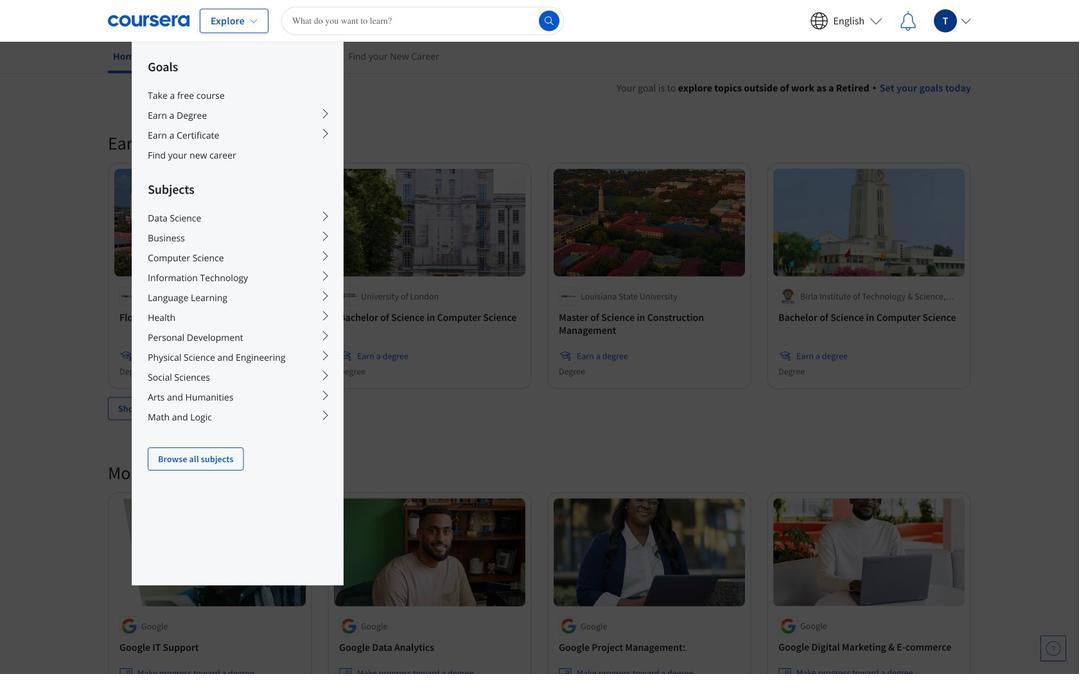 Task type: vqa. For each thing, say whether or not it's contained in the screenshot.
'this'
no



Task type: locate. For each thing, give the bounding box(es) containing it.
earn your degree collection element
[[100, 111, 980, 441]]

most popular certificates collection element
[[100, 441, 980, 675]]

explore menu element
[[132, 42, 343, 471]]

help center image
[[1047, 642, 1062, 657]]

None search field
[[281, 7, 564, 35]]

main content
[[0, 65, 1080, 675]]



Task type: describe. For each thing, give the bounding box(es) containing it.
coursera image
[[108, 11, 190, 31]]

What do you want to learn? text field
[[281, 7, 564, 35]]



